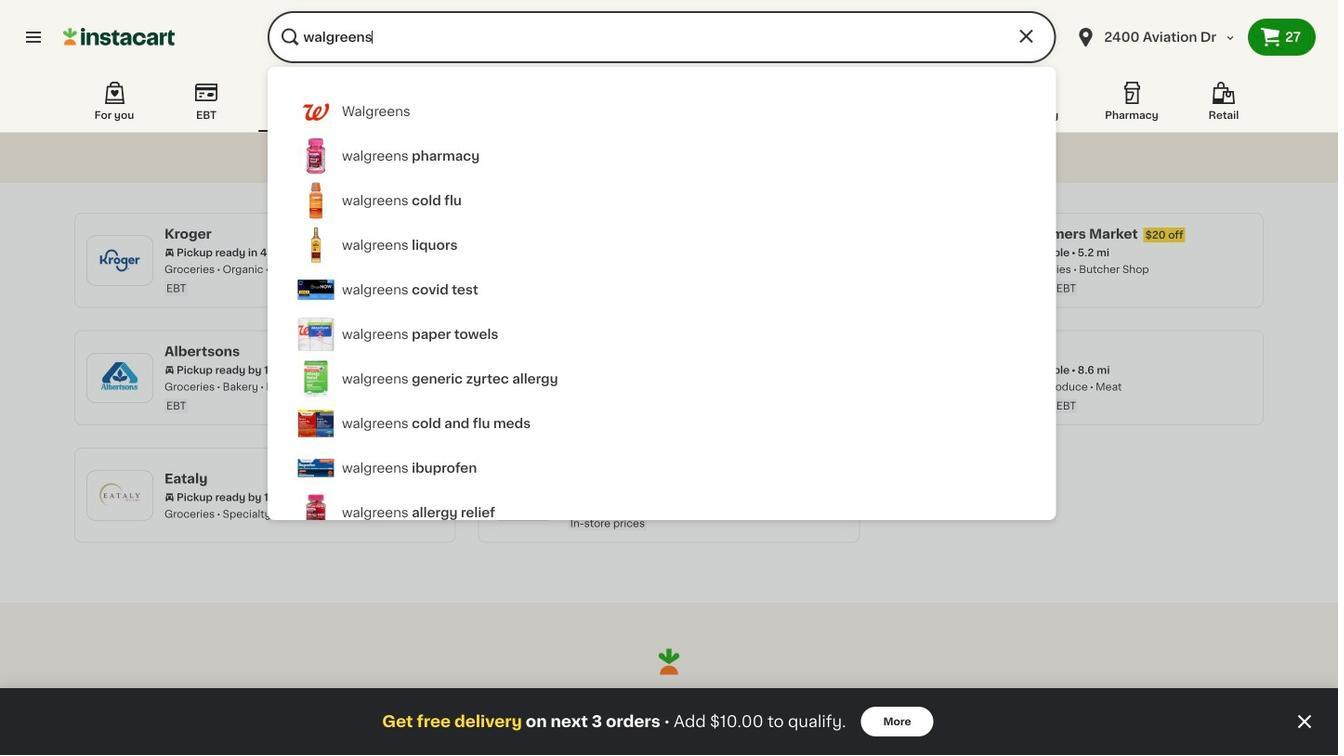 Task type: locate. For each thing, give the bounding box(es) containing it.
shop categories tab list
[[74, 78, 1264, 132]]

none search field inside the search products, stores, and recipes element
[[268, 11, 1056, 63]]

search products, stores, and recipes element
[[0, 11, 1339, 756]]

treatment tracker modal dialog
[[0, 689, 1339, 756]]

None search field
[[268, 11, 1056, 63]]



Task type: describe. For each thing, give the bounding box(es) containing it.
instacart image
[[63, 26, 175, 48]]

search list box
[[283, 89, 1042, 543]]

Search field
[[268, 11, 1056, 63]]



Task type: vqa. For each thing, say whether or not it's contained in the screenshot.
again
no



